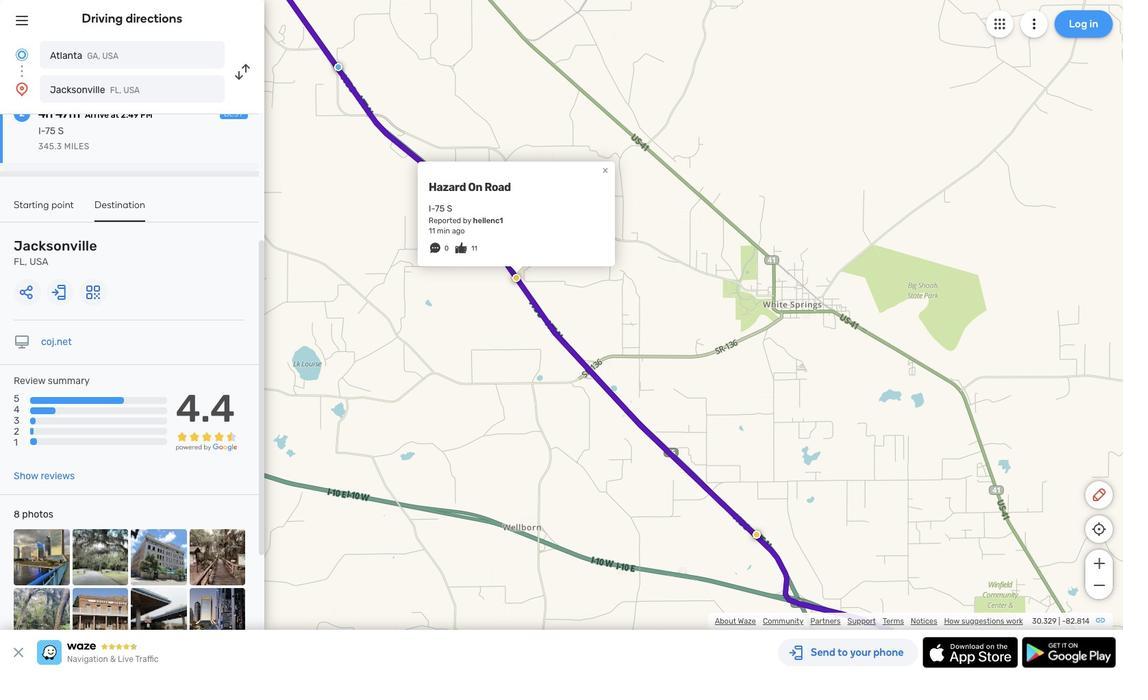 Task type: vqa. For each thing, say whether or not it's contained in the screenshot.
5:00
no



Task type: describe. For each thing, give the bounding box(es) containing it.
×
[[603, 164, 609, 177]]

support
[[848, 617, 876, 626]]

i- for i-75 s reported by hellenc1 11 min ago
[[429, 203, 435, 214]]

how
[[945, 617, 960, 626]]

at
[[111, 110, 119, 120]]

s for i-75 s reported by hellenc1 11 min ago
[[447, 203, 453, 214]]

2:49
[[121, 110, 139, 120]]

terms
[[883, 617, 904, 626]]

about
[[715, 617, 737, 626]]

image 6 of jacksonville, jacksonville image
[[72, 588, 128, 644]]

on
[[468, 181, 483, 194]]

live
[[118, 655, 134, 665]]

4.4
[[176, 386, 235, 432]]

summary
[[48, 375, 90, 387]]

image 2 of jacksonville, jacksonville image
[[72, 530, 128, 586]]

work
[[1007, 617, 1024, 626]]

1 vertical spatial fl,
[[14, 256, 27, 268]]

driving
[[82, 11, 123, 26]]

ago
[[452, 227, 465, 236]]

1 vertical spatial jacksonville fl, usa
[[14, 238, 97, 268]]

345.3
[[38, 142, 62, 151]]

best
[[224, 110, 244, 119]]

&
[[110, 655, 116, 665]]

review
[[14, 375, 45, 387]]

75 for i-75 s reported by hellenc1 11 min ago
[[435, 203, 445, 214]]

arrive
[[85, 110, 109, 120]]

community link
[[763, 617, 804, 626]]

reported
[[429, 217, 461, 225]]

partners link
[[811, 617, 841, 626]]

police image
[[334, 63, 343, 71]]

75 for i-75 s 345.3 miles
[[45, 125, 56, 137]]

terms link
[[883, 617, 904, 626]]

directions
[[126, 11, 183, 26]]

waze
[[738, 617, 756, 626]]

atlanta ga, usa
[[50, 50, 119, 62]]

point
[[52, 199, 74, 211]]

support link
[[848, 617, 876, 626]]

review summary
[[14, 375, 90, 387]]

traffic
[[135, 655, 159, 665]]

coj.net link
[[41, 336, 72, 348]]

4h 47m arrive at 2:49 pm
[[38, 106, 153, 121]]

destination
[[95, 199, 145, 211]]

2 inside 5 4 3 2 1
[[14, 426, 19, 438]]

location image
[[14, 81, 30, 97]]

1 vertical spatial 11
[[472, 245, 477, 253]]

starting point
[[14, 199, 74, 211]]

min
[[437, 227, 450, 236]]

image 4 of jacksonville, jacksonville image
[[189, 530, 245, 586]]

|
[[1059, 617, 1061, 626]]

× link
[[600, 164, 612, 177]]

photos
[[22, 509, 53, 521]]

s for i-75 s 345.3 miles
[[58, 125, 64, 137]]

11 inside i-75 s reported by hellenc1 11 min ago
[[429, 227, 435, 236]]

usa inside atlanta ga, usa
[[102, 51, 119, 61]]



Task type: locate. For each thing, give the bounding box(es) containing it.
0 horizontal spatial i-
[[38, 125, 45, 137]]

1 horizontal spatial fl,
[[110, 86, 122, 95]]

0 vertical spatial jacksonville fl, usa
[[50, 84, 140, 96]]

jacksonville fl, usa up 4h 47m arrive at 2:49 pm
[[50, 84, 140, 96]]

1 horizontal spatial s
[[447, 203, 453, 214]]

8
[[14, 509, 20, 521]]

suggestions
[[962, 617, 1005, 626]]

image 3 of jacksonville, jacksonville image
[[131, 530, 187, 586]]

driving directions
[[82, 11, 183, 26]]

11 right the 0
[[472, 245, 477, 253]]

4
[[14, 404, 20, 416]]

0 vertical spatial fl,
[[110, 86, 122, 95]]

by
[[463, 217, 472, 225]]

pencil image
[[1091, 487, 1108, 504]]

hazard
[[429, 181, 466, 194]]

starting point button
[[14, 199, 74, 221]]

1 horizontal spatial i-
[[429, 203, 435, 214]]

2 horizontal spatial usa
[[124, 86, 140, 95]]

5 4 3 2 1
[[14, 393, 20, 449]]

zoom in image
[[1091, 556, 1108, 572]]

x image
[[10, 645, 27, 661]]

i-75 s 345.3 miles
[[38, 125, 90, 151]]

2 down 4
[[14, 426, 19, 438]]

link image
[[1096, 615, 1107, 626]]

0 horizontal spatial 75
[[45, 125, 56, 137]]

s up reported
[[447, 203, 453, 214]]

s down 47m
[[58, 125, 64, 137]]

82.814
[[1066, 617, 1090, 626]]

i- up reported
[[429, 203, 435, 214]]

image 8 of jacksonville, jacksonville image
[[189, 588, 245, 644]]

jacksonville fl, usa down starting point button
[[14, 238, 97, 268]]

fl,
[[110, 86, 122, 95], [14, 256, 27, 268]]

s
[[58, 125, 64, 137], [447, 203, 453, 214]]

8 photos
[[14, 509, 53, 521]]

about waze community partners support terms notices how suggestions work
[[715, 617, 1024, 626]]

navigation
[[67, 655, 108, 665]]

image 1 of jacksonville, jacksonville image
[[14, 530, 70, 586]]

75 inside i-75 s reported by hellenc1 11 min ago
[[435, 203, 445, 214]]

computer image
[[14, 334, 30, 351]]

i- for i-75 s 345.3 miles
[[38, 125, 45, 137]]

i-75 s reported by hellenc1 11 min ago
[[429, 203, 503, 236]]

75 inside i-75 s 345.3 miles
[[45, 125, 56, 137]]

navigation & live traffic
[[67, 655, 159, 665]]

i- inside i-75 s reported by hellenc1 11 min ago
[[429, 203, 435, 214]]

i- inside i-75 s 345.3 miles
[[38, 125, 45, 137]]

notices
[[911, 617, 938, 626]]

show
[[14, 471, 38, 482]]

destination button
[[95, 199, 145, 222]]

47m
[[55, 106, 80, 121]]

jacksonville down starting point button
[[14, 238, 97, 254]]

community
[[763, 617, 804, 626]]

11 left min
[[429, 227, 435, 236]]

i- up 345.3
[[38, 125, 45, 137]]

1 vertical spatial 75
[[435, 203, 445, 214]]

1 horizontal spatial 75
[[435, 203, 445, 214]]

1 vertical spatial jacksonville
[[14, 238, 97, 254]]

75 up reported
[[435, 203, 445, 214]]

0 vertical spatial 2
[[19, 108, 25, 119]]

usa up the 2:49
[[124, 86, 140, 95]]

0 vertical spatial i-
[[38, 125, 45, 137]]

starting
[[14, 199, 49, 211]]

jacksonville
[[50, 84, 105, 96], [14, 238, 97, 254]]

1 vertical spatial s
[[447, 203, 453, 214]]

image 5 of jacksonville, jacksonville image
[[14, 588, 70, 644]]

30.329 | -82.814
[[1033, 617, 1090, 626]]

hazard on road
[[429, 181, 511, 194]]

2 left the 4h
[[19, 108, 25, 119]]

1 vertical spatial i-
[[429, 203, 435, 214]]

usa right ga, at the left top of page
[[102, 51, 119, 61]]

coj.net
[[41, 336, 72, 348]]

reviews
[[41, 471, 75, 482]]

miles
[[64, 142, 90, 151]]

notices link
[[911, 617, 938, 626]]

30.329
[[1033, 617, 1057, 626]]

ga,
[[87, 51, 100, 61]]

0 horizontal spatial fl,
[[14, 256, 27, 268]]

75 up 345.3
[[45, 125, 56, 137]]

how suggestions work link
[[945, 617, 1024, 626]]

pm
[[140, 110, 153, 120]]

75
[[45, 125, 56, 137], [435, 203, 445, 214]]

show reviews
[[14, 471, 75, 482]]

-
[[1063, 617, 1066, 626]]

0 vertical spatial jacksonville
[[50, 84, 105, 96]]

1 vertical spatial usa
[[124, 86, 140, 95]]

0 vertical spatial usa
[[102, 51, 119, 61]]

usa
[[102, 51, 119, 61], [124, 86, 140, 95], [29, 256, 48, 268]]

11
[[429, 227, 435, 236], [472, 245, 477, 253]]

2
[[19, 108, 25, 119], [14, 426, 19, 438]]

fl, down starting point button
[[14, 256, 27, 268]]

1
[[14, 437, 18, 449]]

0 horizontal spatial usa
[[29, 256, 48, 268]]

hellenc1
[[473, 217, 503, 225]]

partners
[[811, 617, 841, 626]]

atlanta
[[50, 50, 82, 62]]

image 7 of jacksonville, jacksonville image
[[131, 588, 187, 644]]

1 horizontal spatial 11
[[472, 245, 477, 253]]

1 horizontal spatial usa
[[102, 51, 119, 61]]

i-
[[38, 125, 45, 137], [429, 203, 435, 214]]

0 horizontal spatial s
[[58, 125, 64, 137]]

jacksonville up 47m
[[50, 84, 105, 96]]

fl, up at
[[110, 86, 122, 95]]

hazard image
[[753, 531, 761, 539]]

0 vertical spatial s
[[58, 125, 64, 137]]

road
[[485, 181, 511, 194]]

1 vertical spatial 2
[[14, 426, 19, 438]]

0 vertical spatial 11
[[429, 227, 435, 236]]

3
[[14, 415, 19, 427]]

current location image
[[14, 47, 30, 63]]

jacksonville fl, usa
[[50, 84, 140, 96], [14, 238, 97, 268]]

4h
[[38, 106, 53, 121]]

0 horizontal spatial 11
[[429, 227, 435, 236]]

about waze link
[[715, 617, 756, 626]]

s inside i-75 s reported by hellenc1 11 min ago
[[447, 203, 453, 214]]

s inside i-75 s 345.3 miles
[[58, 125, 64, 137]]

0 vertical spatial 75
[[45, 125, 56, 137]]

5
[[14, 393, 19, 405]]

0
[[445, 245, 449, 253]]

zoom out image
[[1091, 578, 1108, 594]]

usa down starting point button
[[29, 256, 48, 268]]

2 vertical spatial usa
[[29, 256, 48, 268]]



